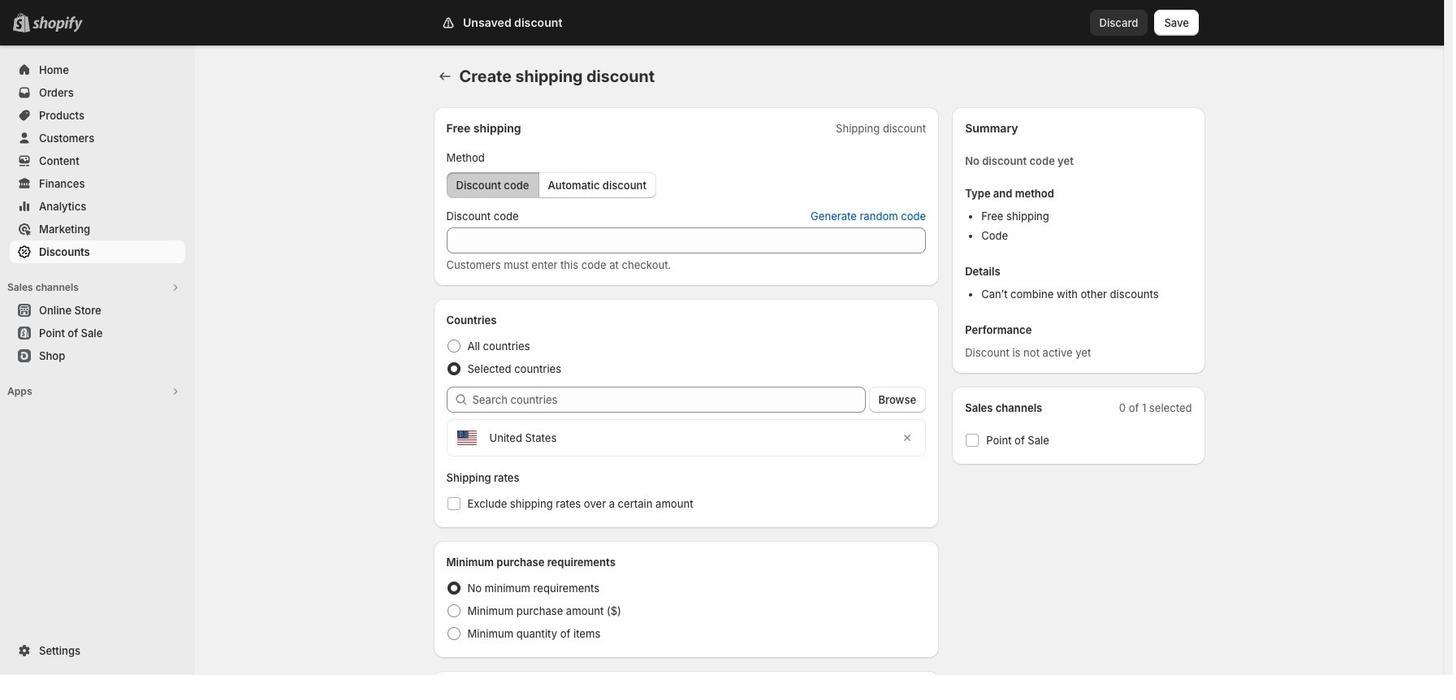 Task type: describe. For each thing, give the bounding box(es) containing it.
Search countries text field
[[473, 387, 866, 413]]



Task type: vqa. For each thing, say whether or not it's contained in the screenshot.
YYYY-MM-DD text field
no



Task type: locate. For each thing, give the bounding box(es) containing it.
None text field
[[447, 228, 927, 254]]

shopify image
[[33, 16, 83, 33]]



